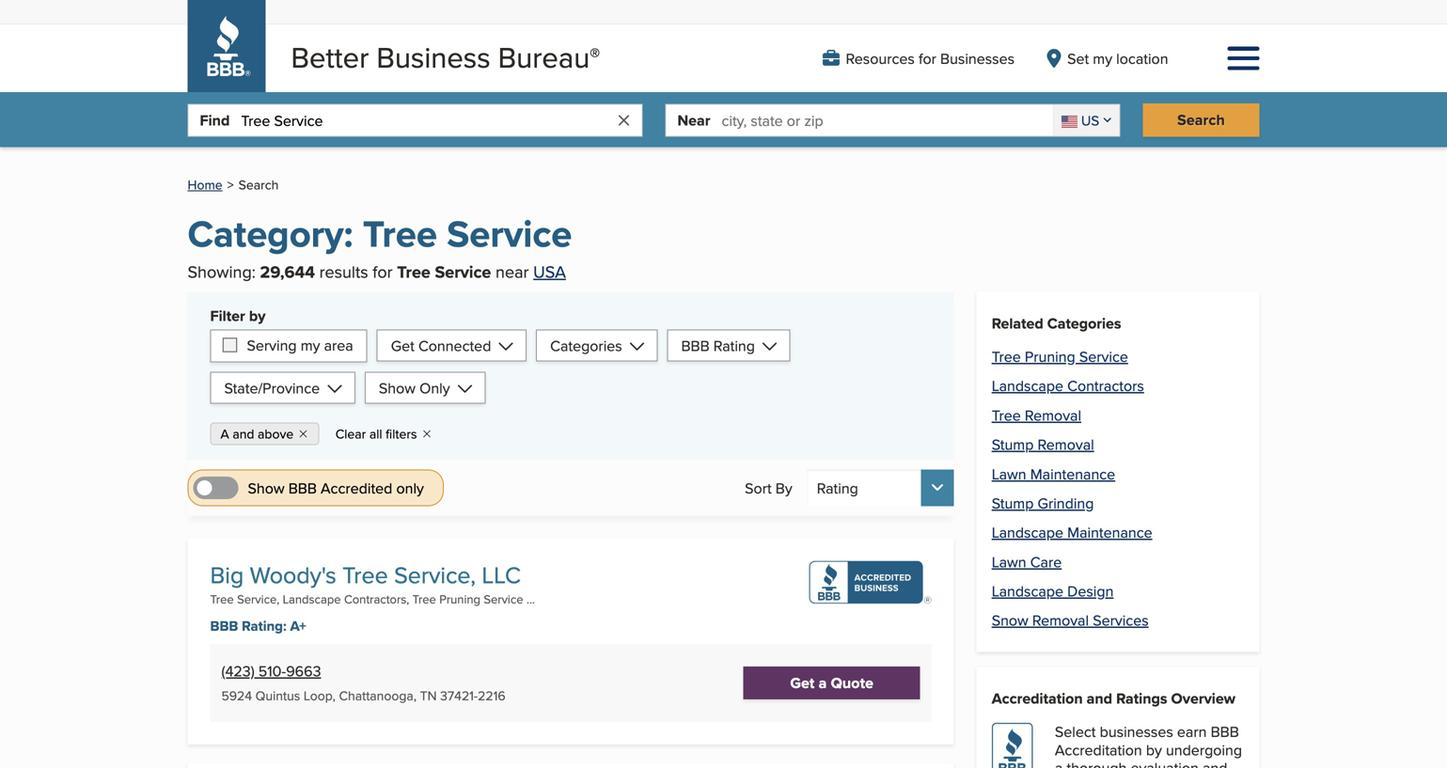 Task type: describe. For each thing, give the bounding box(es) containing it.
accreditation and ratings overview
[[992, 687, 1236, 710]]

9663
[[286, 660, 321, 682]]

1 stump from the top
[[992, 434, 1034, 455]]

landscape up "lawn care" link
[[992, 522, 1064, 543]]

landscape up tree removal link
[[992, 375, 1064, 397]]

show bbb accredited only button
[[193, 475, 424, 501]]

2 vertical spatial removal
[[1033, 610, 1089, 631]]

5924
[[221, 687, 252, 705]]

(423)
[[221, 660, 255, 682]]

home
[[188, 175, 223, 194]]

resources
[[846, 48, 915, 69]]

thorough
[[1067, 757, 1127, 768]]

only
[[420, 377, 450, 399]]

tn
[[420, 687, 437, 705]]

0 vertical spatial maintenance
[[1031, 463, 1116, 485]]

2216
[[478, 687, 506, 705]]

undergoing
[[1166, 739, 1242, 761]]

area
[[324, 334, 353, 356]]

bureau
[[498, 36, 590, 78]]

landscape contractors link
[[992, 375, 1144, 397]]

care
[[1031, 551, 1062, 573]]

lawn maintenance link
[[992, 463, 1116, 485]]

landscape inside big woody's tree service, llc tree service, landscape contractors, tree pruning service ... bbb rating: a+
[[283, 591, 341, 608]]

tree removal link
[[992, 404, 1082, 426]]

connected
[[419, 335, 491, 356]]

a+
[[290, 616, 306, 637]]

get connected
[[391, 335, 491, 356]]

big
[[210, 558, 244, 592]]

results
[[319, 260, 368, 284]]

and for a
[[233, 425, 254, 443]]

(423) 510-9663 5924 quintus loop , chattanooga, tn 37421-2216
[[221, 660, 506, 705]]

overview
[[1171, 687, 1236, 710]]

rating inside button
[[817, 477, 859, 499]]

lawn care link
[[992, 551, 1062, 573]]

clear all filters
[[336, 425, 417, 443]]

1 horizontal spatial categories
[[1048, 312, 1122, 334]]

state/province
[[224, 377, 320, 399]]

resources for businesses
[[846, 48, 1015, 69]]

37421-
[[440, 687, 478, 705]]

resources for businesses link
[[823, 48, 1015, 69]]

categories inside "filter by" element
[[550, 335, 622, 356]]

clear all filters button
[[326, 424, 442, 444]]

location
[[1117, 47, 1169, 69]]

show bbb accredited only
[[248, 477, 424, 499]]

serving
[[247, 334, 297, 356]]

select
[[1055, 721, 1096, 743]]

get for get connected
[[391, 335, 415, 356]]

pruning inside big woody's tree service, llc tree service, landscape contractors, tree pruning service ... bbb rating: a+
[[439, 591, 481, 608]]

®
[[590, 40, 600, 70]]

stump grinding link
[[992, 492, 1094, 514]]

sort by
[[745, 477, 793, 499]]

filter by
[[210, 305, 266, 327]]

accredited business image
[[809, 561, 932, 604]]

1 vertical spatial maintenance
[[1068, 522, 1153, 543]]

show for show bbb accredited only
[[248, 477, 285, 499]]

tree pruning service landscape contractors tree removal stump removal lawn maintenance stump grinding landscape maintenance lawn care landscape design snow removal services
[[992, 346, 1153, 631]]

evaluation
[[1131, 757, 1199, 768]]

ratings
[[1116, 687, 1168, 710]]

filter
[[210, 305, 245, 327]]

business
[[377, 36, 491, 78]]

bbb rating
[[681, 335, 755, 356]]

0 horizontal spatial search
[[239, 175, 279, 194]]

home link
[[188, 175, 223, 194]]

stump removal link
[[992, 434, 1095, 455]]

services
[[1093, 610, 1149, 631]]

all
[[369, 425, 382, 443]]

businesses
[[1100, 721, 1174, 743]]

landscape design link
[[992, 580, 1114, 602]]

big woody's tree service, llc link
[[210, 558, 521, 592]]

0 vertical spatial for
[[919, 48, 937, 69]]

better
[[291, 36, 369, 78]]

a inside select businesses earn bbb accreditation by undergoing a thorough evaluation a
[[1055, 757, 1063, 768]]

category: tree service showing: 29,644 results for tree service near usa
[[188, 207, 572, 285]]

accreditation standards image
[[992, 723, 1041, 768]]

show for show only
[[379, 377, 416, 399]]

clear
[[336, 425, 366, 443]]

landscape down "lawn care" link
[[992, 580, 1064, 602]]

serving my area
[[247, 334, 353, 356]]

clear search image
[[616, 112, 633, 129]]

related
[[992, 312, 1044, 334]]

llc
[[482, 558, 521, 592]]

quintus
[[256, 687, 300, 705]]

bbb inside select businesses earn bbb accreditation by undergoing a thorough evaluation a
[[1211, 721, 1239, 743]]

contractors
[[1068, 375, 1144, 397]]

big woody's tree service, llc tree service, landscape contractors, tree pruning service ... bbb rating: a+
[[210, 558, 535, 637]]

service inside tree pruning service landscape contractors tree removal stump removal lawn maintenance stump grinding landscape maintenance lawn care landscape design snow removal services
[[1080, 346, 1129, 367]]

chattanooga,
[[339, 687, 417, 705]]

rating:
[[242, 616, 287, 637]]

select businesses earn bbb accreditation by undergoing a thorough evaluation a
[[1055, 721, 1242, 768]]

get a quote
[[790, 672, 874, 694]]

grinding
[[1038, 492, 1094, 514]]

set
[[1068, 47, 1089, 69]]

snow removal services link
[[992, 610, 1149, 631]]

near
[[678, 109, 711, 131]]

category:
[[188, 207, 353, 262]]

showing:
[[188, 260, 256, 284]]



Task type: locate. For each thing, give the bounding box(es) containing it.
Near field
[[722, 105, 1053, 136]]

0 vertical spatial my
[[1093, 47, 1113, 69]]

pruning inside tree pruning service landscape contractors tree removal stump removal lawn maintenance stump grinding landscape maintenance lawn care landscape design snow removal services
[[1025, 346, 1076, 367]]

pruning down 'related categories'
[[1025, 346, 1076, 367]]

1 vertical spatial removal
[[1038, 434, 1095, 455]]

categories down usa
[[550, 335, 622, 356]]

0 horizontal spatial and
[[233, 425, 254, 443]]

accreditation down the accreditation and ratings overview
[[1055, 739, 1142, 761]]

0 horizontal spatial get
[[391, 335, 415, 356]]

filters
[[386, 425, 417, 443]]

0 vertical spatial and
[[233, 425, 254, 443]]

by
[[249, 305, 266, 327], [1146, 739, 1162, 761]]

1 vertical spatial rating
[[817, 477, 859, 499]]

0 horizontal spatial rating
[[714, 335, 755, 356]]

design
[[1068, 580, 1114, 602]]

maintenance up grinding
[[1031, 463, 1116, 485]]

0 vertical spatial show
[[379, 377, 416, 399]]

for
[[919, 48, 937, 69], [373, 260, 393, 284]]

removal up stump removal link
[[1025, 404, 1082, 426]]

by
[[776, 477, 793, 499]]

accreditation up select
[[992, 687, 1083, 710]]

search
[[1178, 109, 1225, 131], [239, 175, 279, 194]]

stump down lawn maintenance link
[[992, 492, 1034, 514]]

...
[[527, 591, 535, 608]]

pruning left 'llc'
[[439, 591, 481, 608]]

Sort By button
[[808, 470, 954, 507]]

0 horizontal spatial a
[[819, 672, 827, 694]]

0 horizontal spatial categories
[[550, 335, 622, 356]]

get left quote at the bottom right
[[790, 672, 815, 694]]

landscape maintenance link
[[992, 522, 1153, 543]]

bbb
[[681, 335, 710, 356], [288, 477, 317, 499], [210, 616, 238, 637], [1211, 721, 1239, 743]]

1 horizontal spatial rating
[[817, 477, 859, 499]]

service
[[447, 207, 572, 262], [435, 260, 491, 285], [1080, 346, 1129, 367], [484, 591, 524, 608]]

service, left 'llc'
[[394, 558, 476, 592]]

US field
[[1053, 105, 1120, 136]]

1 vertical spatial accreditation
[[1055, 739, 1142, 761]]

0 horizontal spatial show
[[248, 477, 285, 499]]

1 lawn from the top
[[992, 463, 1027, 485]]

find
[[200, 109, 230, 131]]

0 vertical spatial lawn
[[992, 463, 1027, 485]]

categories up tree pruning service link
[[1048, 312, 1122, 334]]

a and above
[[221, 425, 294, 443]]

0 vertical spatial a
[[819, 672, 827, 694]]

1 vertical spatial for
[[373, 260, 393, 284]]

by right filter
[[249, 305, 266, 327]]

stump
[[992, 434, 1034, 455], [992, 492, 1034, 514]]

and for accreditation
[[1087, 687, 1113, 710]]

landscape up a+
[[283, 591, 341, 608]]

1 horizontal spatial for
[[919, 48, 937, 69]]

landscape
[[992, 375, 1064, 397], [992, 522, 1064, 543], [992, 580, 1064, 602], [283, 591, 341, 608]]

my
[[1093, 47, 1113, 69], [301, 334, 320, 356]]

bbb inside "filter by" element
[[681, 335, 710, 356]]

,
[[333, 687, 336, 705]]

near
[[496, 260, 529, 284]]

set my location
[[1068, 47, 1169, 69]]

tree pruning service link
[[992, 346, 1129, 367]]

1 vertical spatial get
[[790, 672, 815, 694]]

show only
[[379, 377, 450, 399]]

0 vertical spatial removal
[[1025, 404, 1082, 426]]

for right results
[[373, 260, 393, 284]]

2 stump from the top
[[992, 492, 1034, 514]]

0 horizontal spatial for
[[373, 260, 393, 284]]

tree
[[363, 207, 437, 262], [397, 260, 431, 285], [992, 346, 1021, 367], [992, 404, 1021, 426], [343, 558, 388, 592], [210, 591, 234, 608], [413, 591, 436, 608]]

removal down landscape design link
[[1033, 610, 1089, 631]]

1 horizontal spatial get
[[790, 672, 815, 694]]

1 vertical spatial lawn
[[992, 551, 1027, 573]]

by left the earn
[[1146, 739, 1162, 761]]

and
[[233, 425, 254, 443], [1087, 687, 1113, 710]]

1 horizontal spatial service,
[[394, 558, 476, 592]]

1 vertical spatial show
[[248, 477, 285, 499]]

1 vertical spatial pruning
[[439, 591, 481, 608]]

by inside "filter by" element
[[249, 305, 266, 327]]

sort
[[745, 477, 772, 499]]

by inside select businesses earn bbb accreditation by undergoing a thorough evaluation a
[[1146, 739, 1162, 761]]

1 horizontal spatial pruning
[[1025, 346, 1076, 367]]

a and above button
[[210, 423, 320, 445]]

1 vertical spatial a
[[1055, 757, 1063, 768]]

snow
[[992, 610, 1029, 631]]

accreditation inside select businesses earn bbb accreditation by undergoing a thorough evaluation a
[[1055, 739, 1142, 761]]

stump down tree removal link
[[992, 434, 1034, 455]]

my right set
[[1093, 47, 1113, 69]]

service,
[[394, 558, 476, 592], [237, 591, 280, 608]]

and inside button
[[233, 425, 254, 443]]

get inside "filter by" element
[[391, 335, 415, 356]]

bbb inside big woody's tree service, llc tree service, landscape contractors, tree pruning service ... bbb rating: a+
[[210, 616, 238, 637]]

Find search field
[[241, 105, 606, 136]]

and up select
[[1087, 687, 1113, 710]]

0 horizontal spatial by
[[249, 305, 266, 327]]

pruning
[[1025, 346, 1076, 367], [439, 591, 481, 608]]

usa
[[533, 260, 566, 284]]

0 horizontal spatial my
[[301, 334, 320, 356]]

rating
[[714, 335, 755, 356], [817, 477, 859, 499]]

1 horizontal spatial my
[[1093, 47, 1113, 69]]

bbb inside button
[[288, 477, 317, 499]]

accredited
[[321, 477, 393, 499]]

search inside button
[[1178, 109, 1225, 131]]

1 vertical spatial by
[[1146, 739, 1162, 761]]

loop
[[304, 687, 333, 705]]

2 lawn from the top
[[992, 551, 1027, 573]]

service inside big woody's tree service, llc tree service, landscape contractors, tree pruning service ... bbb rating: a+
[[484, 591, 524, 608]]

removal
[[1025, 404, 1082, 426], [1038, 434, 1095, 455], [1033, 610, 1089, 631]]

1 vertical spatial search
[[239, 175, 279, 194]]

maintenance down grinding
[[1068, 522, 1153, 543]]

earn
[[1177, 721, 1207, 743]]

businesses
[[941, 48, 1015, 69]]

service, up rating:
[[237, 591, 280, 608]]

get up show only
[[391, 335, 415, 356]]

only
[[396, 477, 424, 499]]

1 horizontal spatial and
[[1087, 687, 1113, 710]]

0 horizontal spatial service,
[[237, 591, 280, 608]]

0 vertical spatial rating
[[714, 335, 755, 356]]

0 vertical spatial search
[[1178, 109, 1225, 131]]

1 vertical spatial and
[[1087, 687, 1113, 710]]

lawn left "care" in the right bottom of the page
[[992, 551, 1027, 573]]

0 vertical spatial accreditation
[[992, 687, 1083, 710]]

related categories
[[992, 312, 1122, 334]]

1 horizontal spatial search
[[1178, 109, 1225, 131]]

search button
[[1143, 104, 1260, 137]]

510-
[[258, 660, 286, 682]]

1 horizontal spatial by
[[1146, 739, 1162, 761]]

removal up lawn maintenance link
[[1038, 434, 1095, 455]]

1 horizontal spatial a
[[1055, 757, 1063, 768]]

0 vertical spatial get
[[391, 335, 415, 356]]

show
[[379, 377, 416, 399], [248, 477, 285, 499]]

1 vertical spatial my
[[301, 334, 320, 356]]

a down select
[[1055, 757, 1063, 768]]

lawn
[[992, 463, 1027, 485], [992, 551, 1027, 573]]

(423) 510-9663 link
[[221, 660, 321, 682]]

usa link
[[533, 260, 566, 284]]

show inside "filter by" element
[[379, 377, 416, 399]]

get for get a quote
[[790, 672, 815, 694]]

lawn up stump grinding link
[[992, 463, 1027, 485]]

a
[[221, 425, 229, 443]]

my inside "filter by" element
[[301, 334, 320, 356]]

0 horizontal spatial pruning
[[439, 591, 481, 608]]

contractors,
[[344, 591, 409, 608]]

29,644
[[260, 260, 315, 285]]

0 vertical spatial stump
[[992, 434, 1034, 455]]

us
[[1081, 110, 1100, 130]]

rating inside "filter by" element
[[714, 335, 755, 356]]

accreditation
[[992, 687, 1083, 710], [1055, 739, 1142, 761]]

filter by element
[[188, 292, 954, 460]]

show inside button
[[248, 477, 285, 499]]

for inside category: tree service showing: 29,644 results for tree service near usa
[[373, 260, 393, 284]]

for right resources
[[919, 48, 937, 69]]

my for serving
[[301, 334, 320, 356]]

and right a
[[233, 425, 254, 443]]

1 horizontal spatial show
[[379, 377, 416, 399]]

0 vertical spatial pruning
[[1025, 346, 1076, 367]]

show down a and above button
[[248, 477, 285, 499]]

my left area on the left
[[301, 334, 320, 356]]

my for set
[[1093, 47, 1113, 69]]

a left quote at the bottom right
[[819, 672, 827, 694]]

quote
[[831, 672, 874, 694]]

1 vertical spatial stump
[[992, 492, 1034, 514]]

show left only
[[379, 377, 416, 399]]

0 vertical spatial by
[[249, 305, 266, 327]]

woody's
[[250, 558, 336, 592]]

above
[[258, 425, 294, 443]]



Task type: vqa. For each thing, say whether or not it's contained in the screenshot.
the topmost Get A Quote image
no



